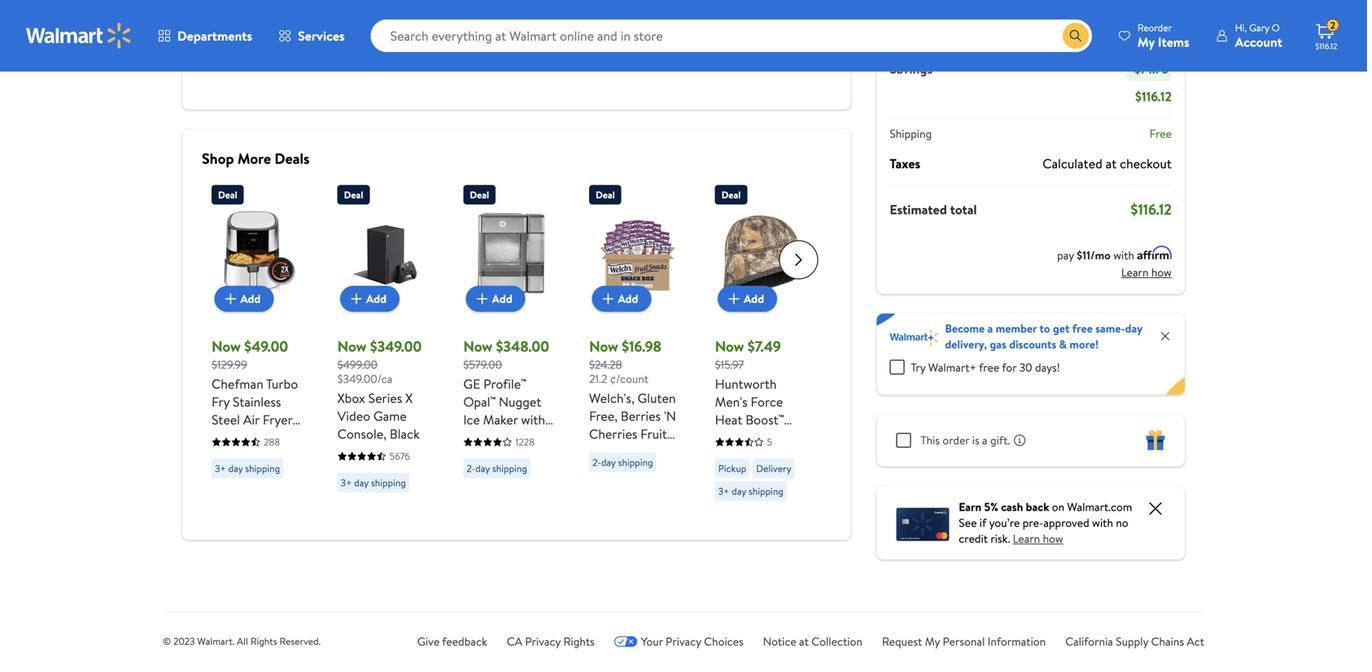 Task type: describe. For each thing, give the bounding box(es) containing it.
member
[[996, 321, 1037, 337]]

approved
[[1044, 515, 1090, 531]]

288
[[264, 435, 280, 449]]

learn more about gifting image
[[1013, 434, 1026, 447]]

ice
[[463, 411, 480, 429]]

more!
[[1070, 337, 1099, 352]]

3+ inside now $7.49 group
[[718, 485, 730, 499]]

game
[[374, 407, 407, 425]]

x
[[405, 389, 413, 407]]

Walmart Site-Wide search field
[[371, 20, 1092, 52]]

now $349.00 $499.00 $349.00/ca xbox series x video game console, black
[[338, 337, 422, 443]]

gary
[[1250, 21, 1270, 35]]

privacy for your
[[666, 634, 701, 650]]

items
[[1158, 33, 1190, 51]]

now for $348.00
[[463, 337, 493, 357]]

gifting image
[[1146, 431, 1166, 451]]

3+ day shipping inside now $349.00 group
[[341, 476, 406, 490]]

tank,
[[490, 429, 518, 447]]

day inside now $348.00 "group"
[[475, 462, 490, 476]]

stainless inside now $49.00 $129.99 chefman turbo fry stainless steel air fryer with basket divider, 8 quart
[[233, 393, 281, 411]]

delivery for 2-day shipping
[[379, 25, 414, 39]]

with inside now $49.00 $129.99 chefman turbo fry stainless steel air fryer with basket divider, 8 quart
[[212, 429, 236, 447]]

3+ inside now $349.00 group
[[341, 476, 352, 490]]

next slide for horizontalscrollerrecommendations list image
[[779, 241, 818, 280]]

2- inside now $16.98 group
[[593, 456, 601, 470]]

walmart.com
[[1067, 499, 1133, 515]]

walmart+
[[928, 360, 977, 375]]

add for now $16.98
[[618, 291, 638, 307]]

heat
[[715, 411, 743, 429]]

see
[[959, 515, 977, 531]]

profile™
[[484, 375, 526, 393]]

1 horizontal spatial learn how
[[1121, 265, 1172, 280]]

see if you're pre-approved with no credit risk.
[[959, 515, 1129, 547]]

walmart plus image
[[890, 330, 939, 346]]

1 vertical spatial a
[[982, 433, 988, 448]]

add button for now $49.00
[[214, 286, 274, 312]]

request
[[882, 634, 922, 650]]

3+ day shipping inside now $7.49 group
[[718, 485, 784, 499]]

0 horizontal spatial rights
[[250, 635, 277, 649]]

$129.99
[[212, 357, 247, 373]]

now for $7.49
[[715, 337, 744, 357]]

free
[[1150, 126, 1172, 142]]

0 horizontal spatial how
[[1043, 531, 1064, 547]]

$49.00
[[244, 337, 288, 357]]

basket
[[239, 429, 276, 447]]

$7.49
[[748, 337, 781, 357]]

fruit
[[641, 425, 667, 443]]

snacks
[[589, 443, 627, 461]]

deal for $49.00
[[218, 188, 237, 202]]

now for $16.98
[[589, 337, 618, 357]]

your
[[641, 634, 663, 650]]

search icon image
[[1069, 29, 1082, 42]]

3+ day shipping inside now $49.00 group
[[215, 462, 280, 476]]

Try Walmart+ free for 30 days! checkbox
[[890, 360, 905, 375]]

try walmart+ free for 30 days!
[[911, 360, 1060, 375]]

console,
[[338, 425, 387, 443]]

savings
[[890, 60, 933, 78]]

0 horizontal spatial free
[[979, 360, 1000, 375]]

day inside now $16.98 group
[[601, 456, 616, 470]]

icemaker,
[[463, 465, 517, 483]]

estimated
[[890, 201, 947, 219]]

gift.
[[991, 433, 1010, 448]]

learn how link
[[1013, 531, 1064, 547]]

delivery for 3+ day shipping
[[756, 462, 792, 476]]

day inside now $7.49 group
[[732, 485, 746, 499]]

get
[[1053, 321, 1070, 337]]

same-
[[1096, 321, 1125, 337]]

cherries
[[589, 425, 637, 443]]

steel inside now $348.00 $579.00 ge profile™ opal™ nugget ice maker with side tank, countertop icemaker, stainless steel
[[515, 483, 543, 501]]

opal™
[[463, 393, 496, 411]]

give feedback
[[417, 634, 487, 650]]

&
[[1059, 337, 1067, 352]]

add to cart image for $349.00
[[347, 289, 366, 309]]

-
[[1130, 60, 1135, 78]]

$71.76
[[1135, 60, 1169, 78]]

pickup for 3+
[[718, 462, 747, 476]]

2
[[1331, 18, 1336, 32]]

0 vertical spatial $116.12
[[1316, 41, 1338, 52]]

california
[[1066, 634, 1113, 650]]

count
[[589, 479, 624, 497]]

shipping inside now $16.98 group
[[618, 456, 653, 470]]

$24.28
[[589, 357, 622, 373]]

pouches,
[[589, 461, 640, 479]]

add for now $7.49
[[744, 291, 764, 307]]

fryer
[[263, 411, 293, 429]]

now $16.98 group
[[589, 179, 686, 497]]

reserved.
[[280, 635, 321, 649]]

add to cart image for $7.49
[[724, 289, 744, 309]]

berries
[[621, 407, 661, 425]]

$348.00
[[496, 337, 549, 357]]

©
[[163, 635, 171, 649]]

lined
[[715, 429, 746, 447]]

steel inside now $49.00 $129.99 chefman turbo fry stainless steel air fryer with basket divider, 8 quart
[[212, 411, 240, 429]]

series
[[368, 389, 402, 407]]

video
[[338, 407, 370, 425]]

day inside now $349.00 group
[[354, 476, 369, 490]]

8
[[258, 447, 265, 465]]

request my personal information
[[882, 634, 1046, 650]]

quart
[[269, 447, 302, 465]]

ca privacy rights
[[507, 634, 595, 650]]

walmart image
[[26, 23, 132, 49]]

This order is a gift. checkbox
[[896, 433, 911, 448]]

now $7.49 group
[[715, 179, 812, 508]]

5
[[767, 435, 773, 449]]

$16.98
[[622, 337, 662, 357]]

2-day shipping inside now $348.00 "group"
[[467, 462, 527, 476]]

add button for now $7.49
[[718, 286, 777, 312]]

-$71.76
[[1130, 60, 1169, 78]]

shop more deals
[[202, 149, 310, 169]]

privacy choices icon image
[[614, 636, 638, 648]]

for
[[1002, 360, 1017, 375]]

request my personal information link
[[882, 634, 1046, 650]]

divider,
[[212, 447, 255, 465]]

add for now $349.00
[[366, 291, 387, 307]]

now $7.49 $15.97 huntworth men's force heat boost™ lined beanie (realtree edge®)
[[715, 337, 808, 465]]

gluten
[[638, 389, 676, 407]]

hi,
[[1235, 21, 1247, 35]]

pay $11/mo with
[[1057, 247, 1137, 263]]

turbo
[[266, 375, 298, 393]]

boost™
[[746, 411, 784, 429]]



Task type: locate. For each thing, give the bounding box(es) containing it.
add up $7.49
[[744, 291, 764, 307]]

1 privacy from the left
[[525, 634, 561, 650]]

add up $348.00
[[492, 291, 512, 307]]

learn how down back
[[1013, 531, 1064, 547]]

edge®)
[[771, 447, 808, 465]]

2 now from the left
[[338, 337, 367, 357]]

0 vertical spatial steel
[[212, 411, 240, 429]]

day inside now $49.00 group
[[228, 462, 243, 476]]

3 add to cart image from the left
[[724, 289, 744, 309]]

1 add to cart image from the left
[[347, 289, 366, 309]]

my right request
[[925, 634, 940, 650]]

free right get
[[1073, 321, 1093, 337]]

delivery down 5
[[756, 462, 792, 476]]

a right become
[[988, 321, 993, 337]]

2 add to cart image from the left
[[473, 289, 492, 309]]

shipping
[[890, 126, 932, 142]]

estimated total
[[890, 201, 977, 219]]

1 horizontal spatial privacy
[[666, 634, 701, 650]]

1 vertical spatial learn
[[1013, 531, 1040, 547]]

no
[[1116, 515, 1129, 531]]

your privacy choices link
[[614, 634, 744, 650]]

add to cart image up $579.00
[[473, 289, 492, 309]]

5 add button from the left
[[718, 286, 777, 312]]

with inside now $348.00 $579.00 ge profile™ opal™ nugget ice maker with side tank, countertop icemaker, stainless steel
[[521, 411, 545, 429]]

steel left the air on the bottom left
[[212, 411, 240, 429]]

4 now from the left
[[589, 337, 618, 357]]

now inside now $16.98 $24.28 21.2 ¢/count welch's, gluten free,  berries 'n cherries fruit snacks 0.8oz pouches, 80 count case
[[589, 337, 618, 357]]

pickup inside now $7.49 group
[[718, 462, 747, 476]]

huntworth
[[715, 375, 777, 393]]

air
[[243, 411, 260, 429]]

add to cart image inside now $16.98 group
[[598, 289, 618, 309]]

pre-
[[1023, 515, 1044, 531]]

privacy right your
[[666, 634, 701, 650]]

add to cart image for now $49.00
[[221, 289, 240, 309]]

capital one credit card image
[[896, 505, 949, 541]]

$349.00
[[370, 337, 422, 357]]

0 vertical spatial pickup
[[341, 25, 369, 39]]

delivery,
[[945, 337, 987, 352]]

2-day shipping
[[215, 25, 276, 39], [593, 25, 653, 39], [341, 48, 401, 62], [593, 456, 653, 470], [467, 462, 527, 476]]

with
[[1114, 247, 1135, 263], [521, 411, 545, 429], [212, 429, 236, 447], [1092, 515, 1113, 531]]

dismiss capital one banner image
[[1146, 499, 1166, 519]]

deal inside now $16.98 group
[[596, 188, 615, 202]]

1 horizontal spatial learn
[[1121, 265, 1149, 280]]

notice
[[763, 634, 797, 650]]

1 vertical spatial at
[[799, 634, 809, 650]]

total
[[950, 201, 977, 219]]

0 vertical spatial my
[[1138, 33, 1155, 51]]

deal for $7.49
[[722, 188, 741, 202]]

rights right "all"
[[250, 635, 277, 649]]

5%
[[984, 499, 999, 515]]

learn how down affirm icon
[[1121, 265, 1172, 280]]

this
[[921, 433, 940, 448]]

shipping inside now $348.00 "group"
[[492, 462, 527, 476]]

1 vertical spatial how
[[1043, 531, 1064, 547]]

2023
[[173, 635, 195, 649]]

now up $349.00/ca
[[338, 337, 367, 357]]

$579.00
[[463, 357, 502, 373]]

add button inside now $348.00 "group"
[[466, 286, 526, 312]]

my for items
[[1138, 33, 1155, 51]]

deal inside now $349.00 group
[[344, 188, 363, 202]]

account
[[1235, 33, 1283, 51]]

add to cart image up $499.00
[[347, 289, 366, 309]]

0 vertical spatial a
[[988, 321, 993, 337]]

add to cart image for now $16.98
[[598, 289, 618, 309]]

3 add button from the left
[[466, 286, 526, 312]]

earn 5% cash back on walmart.com
[[959, 499, 1133, 515]]

2- inside now $348.00 "group"
[[467, 462, 475, 476]]

1 horizontal spatial pickup
[[718, 462, 747, 476]]

a inside become a member to get free same-day delivery, gas discounts & more!
[[988, 321, 993, 337]]

now for $349.00
[[338, 337, 367, 357]]

add button up $349.00
[[340, 286, 400, 312]]

1 horizontal spatial add to cart image
[[473, 289, 492, 309]]

chefman
[[212, 375, 263, 393]]

deal for $349.00
[[344, 188, 363, 202]]

$116.12 down 2
[[1316, 41, 1338, 52]]

my inside reorder my items
[[1138, 33, 1155, 51]]

personal
[[943, 634, 985, 650]]

act
[[1187, 634, 1205, 650]]

calculated at checkout
[[1043, 155, 1172, 173]]

1 add to cart image from the left
[[221, 289, 240, 309]]

now $348.00 $579.00 ge profile™ opal™ nugget ice maker with side tank, countertop icemaker, stainless steel
[[463, 337, 549, 501]]

1 deal from the left
[[218, 188, 237, 202]]

add button inside now $49.00 group
[[214, 286, 274, 312]]

2 add button from the left
[[340, 286, 400, 312]]

2 add from the left
[[366, 291, 387, 307]]

5 deal from the left
[[722, 188, 741, 202]]

at left checkout
[[1106, 155, 1117, 173]]

add to cart image inside now $348.00 "group"
[[473, 289, 492, 309]]

add inside now $349.00 group
[[366, 291, 387, 307]]

banner containing become a member to get free same-day delivery, gas discounts & more!
[[877, 314, 1185, 395]]

0 horizontal spatial pickup
[[341, 25, 369, 39]]

add inside now $348.00 "group"
[[492, 291, 512, 307]]

add button for now $348.00
[[466, 286, 526, 312]]

now $16.98 $24.28 21.2 ¢/count welch's, gluten free,  berries 'n cherries fruit snacks 0.8oz pouches, 80 count case
[[589, 337, 676, 497]]

add up $16.98
[[618, 291, 638, 307]]

with left the air on the bottom left
[[212, 429, 236, 447]]

deal for $348.00
[[470, 188, 489, 202]]

deal inside now $348.00 "group"
[[470, 188, 489, 202]]

add to cart image for $348.00
[[473, 289, 492, 309]]

0 vertical spatial at
[[1106, 155, 1117, 173]]

1 vertical spatial $116.12
[[1136, 87, 1172, 105]]

credit
[[959, 531, 988, 547]]

1 add button from the left
[[214, 286, 274, 312]]

back
[[1026, 499, 1049, 515]]

now up 'chefman'
[[212, 337, 241, 357]]

information
[[988, 634, 1046, 650]]

give
[[417, 634, 440, 650]]

2-day shipping inside now $16.98 group
[[593, 456, 653, 470]]

add to cart image
[[347, 289, 366, 309], [473, 289, 492, 309], [724, 289, 744, 309]]

3+ day shipping
[[467, 25, 532, 39], [215, 462, 280, 476], [341, 476, 406, 490], [718, 485, 784, 499]]

now $348.00 group
[[463, 179, 560, 501]]

free inside become a member to get free same-day delivery, gas discounts & more!
[[1073, 321, 1093, 337]]

0 vertical spatial delivery
[[379, 25, 414, 39]]

1 vertical spatial pickup
[[718, 462, 747, 476]]

0 vertical spatial learn
[[1121, 265, 1149, 280]]

1 horizontal spatial rights
[[564, 634, 595, 650]]

rights left privacy choices icon
[[564, 634, 595, 650]]

chains
[[1151, 634, 1184, 650]]

0 vertical spatial stainless
[[233, 393, 281, 411]]

free
[[1073, 321, 1093, 337], [979, 360, 1000, 375]]

1 horizontal spatial steel
[[515, 483, 543, 501]]

now inside now $349.00 $499.00 $349.00/ca xbox series x video game console, black
[[338, 337, 367, 357]]

add button for now $349.00
[[340, 286, 400, 312]]

80
[[643, 461, 658, 479]]

add to cart image up $129.99
[[221, 289, 240, 309]]

a right is
[[982, 433, 988, 448]]

1 horizontal spatial my
[[1138, 33, 1155, 51]]

Search search field
[[371, 20, 1092, 52]]

4 deal from the left
[[596, 188, 615, 202]]

choices
[[704, 634, 744, 650]]

with right "$11/mo"
[[1114, 247, 1135, 263]]

how
[[1152, 265, 1172, 280], [1043, 531, 1064, 547]]

banner
[[877, 314, 1185, 395]]

1 horizontal spatial free
[[1073, 321, 1093, 337]]

add to cart image inside now $349.00 group
[[347, 289, 366, 309]]

at for calculated
[[1106, 155, 1117, 173]]

0 vertical spatial learn how
[[1121, 265, 1172, 280]]

now inside now $49.00 $129.99 chefman turbo fry stainless steel air fryer with basket divider, 8 quart
[[212, 337, 241, 357]]

add inside now $7.49 group
[[744, 291, 764, 307]]

risk.
[[991, 531, 1010, 547]]

with inside see if you're pre-approved with no credit risk.
[[1092, 515, 1113, 531]]

0 horizontal spatial at
[[799, 634, 809, 650]]

pay
[[1057, 247, 1074, 263]]

add button up $348.00
[[466, 286, 526, 312]]

add to cart image up the $15.97
[[724, 289, 744, 309]]

my for personal
[[925, 634, 940, 650]]

5676
[[390, 450, 410, 464]]

add to cart image
[[221, 289, 240, 309], [598, 289, 618, 309]]

pickup for 2-
[[341, 25, 369, 39]]

if
[[980, 515, 987, 531]]

$116.12 up affirm icon
[[1131, 199, 1172, 220]]

0 vertical spatial free
[[1073, 321, 1093, 337]]

now $49.00 group
[[212, 179, 308, 485]]

now up 21.2
[[589, 337, 618, 357]]

now $49.00 $129.99 chefman turbo fry stainless steel air fryer with basket divider, 8 quart
[[212, 337, 302, 465]]

add button up $7.49
[[718, 286, 777, 312]]

deal inside now $7.49 group
[[722, 188, 741, 202]]

1 horizontal spatial delivery
[[756, 462, 792, 476]]

1 vertical spatial free
[[979, 360, 1000, 375]]

0 horizontal spatial add to cart image
[[347, 289, 366, 309]]

now left $7.49
[[715, 337, 744, 357]]

now for $49.00
[[212, 337, 241, 357]]

2 deal from the left
[[344, 188, 363, 202]]

ca privacy rights link
[[507, 634, 595, 650]]

0 horizontal spatial add to cart image
[[221, 289, 240, 309]]

close walmart plus section image
[[1159, 330, 1172, 343]]

3+
[[467, 25, 478, 39], [215, 462, 226, 476], [341, 476, 352, 490], [718, 485, 730, 499]]

add button for now $16.98
[[592, 286, 651, 312]]

shipping inside now $349.00 group
[[371, 476, 406, 490]]

learn right risk.
[[1013, 531, 1040, 547]]

california supply chains act
[[1066, 634, 1205, 650]]

3 add from the left
[[492, 291, 512, 307]]

how down affirm icon
[[1152, 265, 1172, 280]]

with left no
[[1092, 515, 1113, 531]]

learn how
[[1121, 265, 1172, 280], [1013, 531, 1064, 547]]

at right notice
[[799, 634, 809, 650]]

add to cart image inside now $49.00 group
[[221, 289, 240, 309]]

become a member to get free same-day delivery, gas discounts & more!
[[945, 321, 1143, 352]]

force
[[751, 393, 783, 411]]

add for now $49.00
[[240, 291, 261, 307]]

a
[[988, 321, 993, 337], [982, 433, 988, 448]]

reorder
[[1138, 21, 1172, 35]]

now $349.00 group
[[338, 179, 434, 499]]

services button
[[265, 16, 358, 55]]

now inside now $7.49 $15.97 huntworth men's force heat boost™ lined beanie (realtree edge®)
[[715, 337, 744, 357]]

at for notice
[[799, 634, 809, 650]]

2 vertical spatial $116.12
[[1131, 199, 1172, 220]]

0 horizontal spatial delivery
[[379, 25, 414, 39]]

add inside now $16.98 group
[[618, 291, 638, 307]]

2 privacy from the left
[[666, 634, 701, 650]]

1 horizontal spatial how
[[1152, 265, 1172, 280]]

add button up $16.98
[[592, 286, 651, 312]]

add button inside now $349.00 group
[[340, 286, 400, 312]]

privacy for ca
[[525, 634, 561, 650]]

deal inside now $49.00 group
[[218, 188, 237, 202]]

3 now from the left
[[463, 337, 493, 357]]

add button inside now $7.49 group
[[718, 286, 777, 312]]

1 vertical spatial steel
[[515, 483, 543, 501]]

4 add button from the left
[[592, 286, 651, 312]]

maker
[[483, 411, 518, 429]]

how down 'on'
[[1043, 531, 1064, 547]]

shipping inside now $49.00 group
[[245, 462, 280, 476]]

checkout
[[1120, 155, 1172, 173]]

0 horizontal spatial steel
[[212, 411, 240, 429]]

days!
[[1035, 360, 1060, 375]]

$187.88
[[1132, 32, 1172, 50]]

'n
[[664, 407, 676, 425]]

2 add to cart image from the left
[[598, 289, 618, 309]]

$349.00/ca
[[338, 371, 393, 387]]

1 horizontal spatial stainless
[[463, 483, 512, 501]]

o
[[1272, 21, 1280, 35]]

is
[[972, 433, 980, 448]]

add up $349.00
[[366, 291, 387, 307]]

1 vertical spatial delivery
[[756, 462, 792, 476]]

supply
[[1116, 634, 1149, 650]]

1 vertical spatial stainless
[[463, 483, 512, 501]]

privacy right ca
[[525, 634, 561, 650]]

delivery right services
[[379, 25, 414, 39]]

1 now from the left
[[212, 337, 241, 357]]

1 vertical spatial my
[[925, 634, 940, 650]]

add to cart image up $24.28
[[598, 289, 618, 309]]

0 vertical spatial how
[[1152, 265, 1172, 280]]

add up $49.00
[[240, 291, 261, 307]]

1 vertical spatial learn how
[[1013, 531, 1064, 547]]

now inside now $348.00 $579.00 ge profile™ opal™ nugget ice maker with side tank, countertop icemaker, stainless steel
[[463, 337, 493, 357]]

steel down countertop
[[515, 483, 543, 501]]

0 horizontal spatial stainless
[[233, 393, 281, 411]]

0 horizontal spatial learn how
[[1013, 531, 1064, 547]]

now up "ge"
[[463, 337, 493, 357]]

add button inside now $16.98 group
[[592, 286, 651, 312]]

1 horizontal spatial at
[[1106, 155, 1117, 173]]

3+ inside now $49.00 group
[[215, 462, 226, 476]]

0 horizontal spatial my
[[925, 634, 940, 650]]

become
[[945, 321, 985, 337]]

0 horizontal spatial learn
[[1013, 531, 1040, 547]]

1 add from the left
[[240, 291, 261, 307]]

departments button
[[145, 16, 265, 55]]

(realtree
[[715, 447, 768, 465]]

my up -$71.76
[[1138, 33, 1155, 51]]

add to cart image inside now $7.49 group
[[724, 289, 744, 309]]

departments
[[177, 27, 252, 45]]

add inside now $49.00 group
[[240, 291, 261, 307]]

affirm image
[[1137, 246, 1172, 260]]

0 horizontal spatial privacy
[[525, 634, 561, 650]]

2-
[[215, 25, 224, 39], [593, 25, 601, 39], [341, 48, 350, 62], [593, 456, 601, 470], [467, 462, 475, 476]]

2 horizontal spatial add to cart image
[[724, 289, 744, 309]]

5 now from the left
[[715, 337, 744, 357]]

rights
[[564, 634, 595, 650], [250, 635, 277, 649]]

with up 1228
[[521, 411, 545, 429]]

add button up $49.00
[[214, 286, 274, 312]]

discounts
[[1009, 337, 1057, 352]]

4 add from the left
[[618, 291, 638, 307]]

1228
[[515, 435, 535, 449]]

5 add from the left
[[744, 291, 764, 307]]

$116.12 down $71.76
[[1136, 87, 1172, 105]]

services
[[298, 27, 345, 45]]

day inside become a member to get free same-day delivery, gas discounts & more!
[[1125, 321, 1143, 337]]

add for now $348.00
[[492, 291, 512, 307]]

free left for
[[979, 360, 1000, 375]]

this order is a gift.
[[921, 433, 1010, 448]]

order
[[943, 433, 970, 448]]

3 deal from the left
[[470, 188, 489, 202]]

stainless
[[233, 393, 281, 411], [463, 483, 512, 501]]

stainless inside now $348.00 $579.00 ge profile™ opal™ nugget ice maker with side tank, countertop icemaker, stainless steel
[[463, 483, 512, 501]]

shop
[[202, 149, 234, 169]]

delivery inside now $7.49 group
[[756, 462, 792, 476]]

shipping inside now $7.49 group
[[749, 485, 784, 499]]

1 horizontal spatial add to cart image
[[598, 289, 618, 309]]

learn down affirm icon
[[1121, 265, 1149, 280]]



Task type: vqa. For each thing, say whether or not it's contained in the screenshot.
the right at
yes



